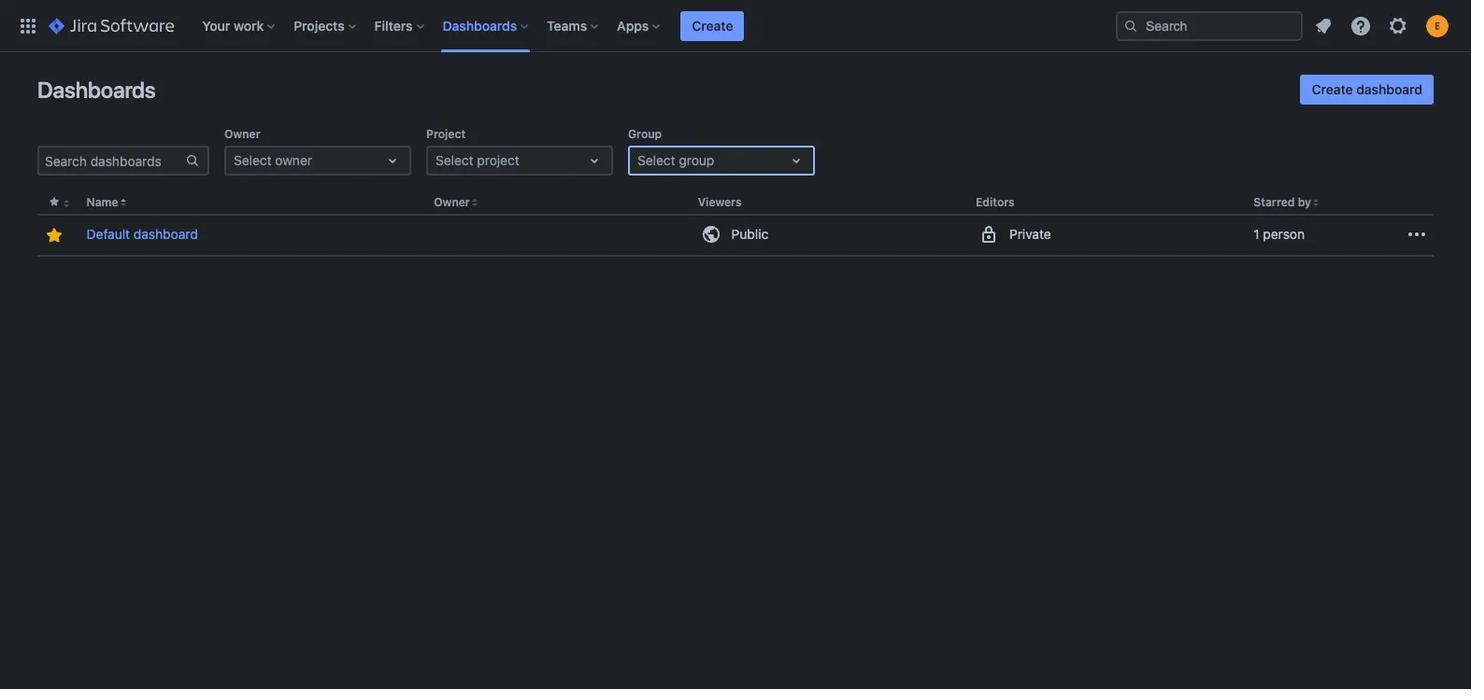 Task type: describe. For each thing, give the bounding box(es) containing it.
0 vertical spatial owner
[[224, 127, 260, 141]]

owner inside dashboards details element
[[434, 195, 470, 209]]

apps
[[617, 17, 649, 33]]

your
[[202, 17, 230, 33]]

settings image
[[1387, 14, 1410, 37]]

dashboards details element
[[37, 191, 1434, 257]]

Search dashboards text field
[[39, 148, 185, 174]]

create for create
[[692, 17, 733, 33]]

filters button
[[369, 11, 431, 41]]

select project
[[436, 152, 520, 168]]

filters
[[375, 17, 413, 33]]

create dashboard
[[1312, 81, 1423, 97]]

search image
[[1124, 18, 1139, 33]]

appswitcher icon image
[[17, 14, 39, 37]]

your work button
[[197, 11, 283, 41]]

default dashboard
[[87, 226, 198, 242]]

project
[[477, 152, 520, 168]]

open image
[[381, 150, 404, 172]]

open image for project
[[583, 150, 606, 172]]

create button
[[681, 11, 745, 41]]

owner
[[275, 152, 312, 168]]

teams
[[547, 17, 587, 33]]

work
[[234, 17, 264, 33]]

project
[[426, 127, 466, 141]]

name
[[87, 195, 118, 209]]

dashboard for create dashboard
[[1357, 81, 1423, 97]]

star default dashboard image
[[43, 224, 66, 247]]

select owner
[[234, 152, 312, 168]]

name button
[[87, 195, 118, 209]]

more image
[[1406, 224, 1428, 246]]

select for select owner
[[234, 152, 272, 168]]

help image
[[1350, 14, 1372, 37]]

group
[[679, 152, 714, 168]]

starred
[[1254, 195, 1295, 209]]

1 vertical spatial dashboards
[[37, 77, 156, 103]]

primary element
[[11, 0, 1116, 52]]

banner containing your work
[[0, 0, 1471, 52]]

open image for group
[[785, 150, 808, 172]]

1
[[1254, 226, 1260, 242]]



Task type: locate. For each thing, give the bounding box(es) containing it.
apps button
[[612, 11, 668, 41]]

dashboard
[[1357, 81, 1423, 97], [134, 226, 198, 242]]

dashboard right default
[[134, 226, 198, 242]]

owner
[[224, 127, 260, 141], [434, 195, 470, 209]]

1 horizontal spatial owner
[[434, 195, 470, 209]]

create inside button
[[692, 17, 733, 33]]

dashboards right the 'filters' popup button
[[443, 17, 517, 33]]

banner
[[0, 0, 1471, 52]]

dashboards
[[443, 17, 517, 33], [37, 77, 156, 103]]

dashboard down 'settings' image
[[1357, 81, 1423, 97]]

your profile and settings image
[[1426, 14, 1449, 37]]

your work
[[202, 17, 264, 33]]

Search field
[[1116, 11, 1303, 41]]

open image left select group
[[583, 150, 606, 172]]

1 select from the left
[[234, 152, 272, 168]]

0 horizontal spatial dashboard
[[134, 226, 198, 242]]

0 horizontal spatial owner
[[224, 127, 260, 141]]

default dashboard link
[[87, 225, 198, 244]]

1 vertical spatial owner
[[434, 195, 470, 209]]

default
[[87, 226, 130, 242]]

0 horizontal spatial select
[[234, 152, 272, 168]]

by
[[1298, 195, 1312, 209]]

0 horizontal spatial dashboards
[[37, 77, 156, 103]]

projects
[[294, 17, 345, 33]]

select down "group"
[[638, 152, 675, 168]]

person
[[1263, 226, 1305, 242]]

create right apps "dropdown button"
[[692, 17, 733, 33]]

editors
[[976, 195, 1015, 209]]

notifications image
[[1312, 14, 1335, 37]]

dashboard inside button
[[1357, 81, 1423, 97]]

0 vertical spatial create
[[692, 17, 733, 33]]

select
[[234, 152, 272, 168], [436, 152, 474, 168], [638, 152, 675, 168]]

2 select from the left
[[436, 152, 474, 168]]

1 open image from the left
[[583, 150, 606, 172]]

2 horizontal spatial select
[[638, 152, 675, 168]]

0 vertical spatial dashboard
[[1357, 81, 1423, 97]]

viewers
[[698, 195, 742, 209]]

select group
[[638, 152, 714, 168]]

starred by button
[[1254, 195, 1312, 209]]

owner down the select project
[[434, 195, 470, 209]]

select left owner
[[234, 152, 272, 168]]

1 person
[[1254, 226, 1305, 242]]

owner button
[[434, 195, 470, 209]]

1 horizontal spatial create
[[1312, 81, 1353, 97]]

3 select from the left
[[638, 152, 675, 168]]

1 vertical spatial dashboard
[[134, 226, 198, 242]]

dashboards inside popup button
[[443, 17, 517, 33]]

create dashboard button
[[1301, 75, 1434, 105]]

projects button
[[288, 11, 363, 41]]

0 vertical spatial dashboards
[[443, 17, 517, 33]]

create down the notifications image
[[1312, 81, 1353, 97]]

2 open image from the left
[[785, 150, 808, 172]]

1 vertical spatial create
[[1312, 81, 1353, 97]]

private
[[1010, 226, 1051, 242]]

dashboard for default dashboard
[[134, 226, 198, 242]]

starred by
[[1254, 195, 1312, 209]]

create
[[692, 17, 733, 33], [1312, 81, 1353, 97]]

dashboards button
[[437, 11, 536, 41]]

select for select group
[[638, 152, 675, 168]]

group
[[628, 127, 662, 141]]

create inside button
[[1312, 81, 1353, 97]]

dashboards up search dashboards text field
[[37, 77, 156, 103]]

0 horizontal spatial create
[[692, 17, 733, 33]]

select for select project
[[436, 152, 474, 168]]

owner up select owner
[[224, 127, 260, 141]]

1 horizontal spatial open image
[[785, 150, 808, 172]]

open image up dashboards details element
[[785, 150, 808, 172]]

public
[[732, 226, 769, 242]]

teams button
[[541, 11, 606, 41]]

select down project
[[436, 152, 474, 168]]

jira software image
[[49, 14, 174, 37], [49, 14, 174, 37]]

1 horizontal spatial dashboard
[[1357, 81, 1423, 97]]

create for create dashboard
[[1312, 81, 1353, 97]]

1 horizontal spatial dashboards
[[443, 17, 517, 33]]

open image
[[583, 150, 606, 172], [785, 150, 808, 172]]

0 horizontal spatial open image
[[583, 150, 606, 172]]

1 horizontal spatial select
[[436, 152, 474, 168]]



Task type: vqa. For each thing, say whether or not it's contained in the screenshot.
fourth kan-
no



